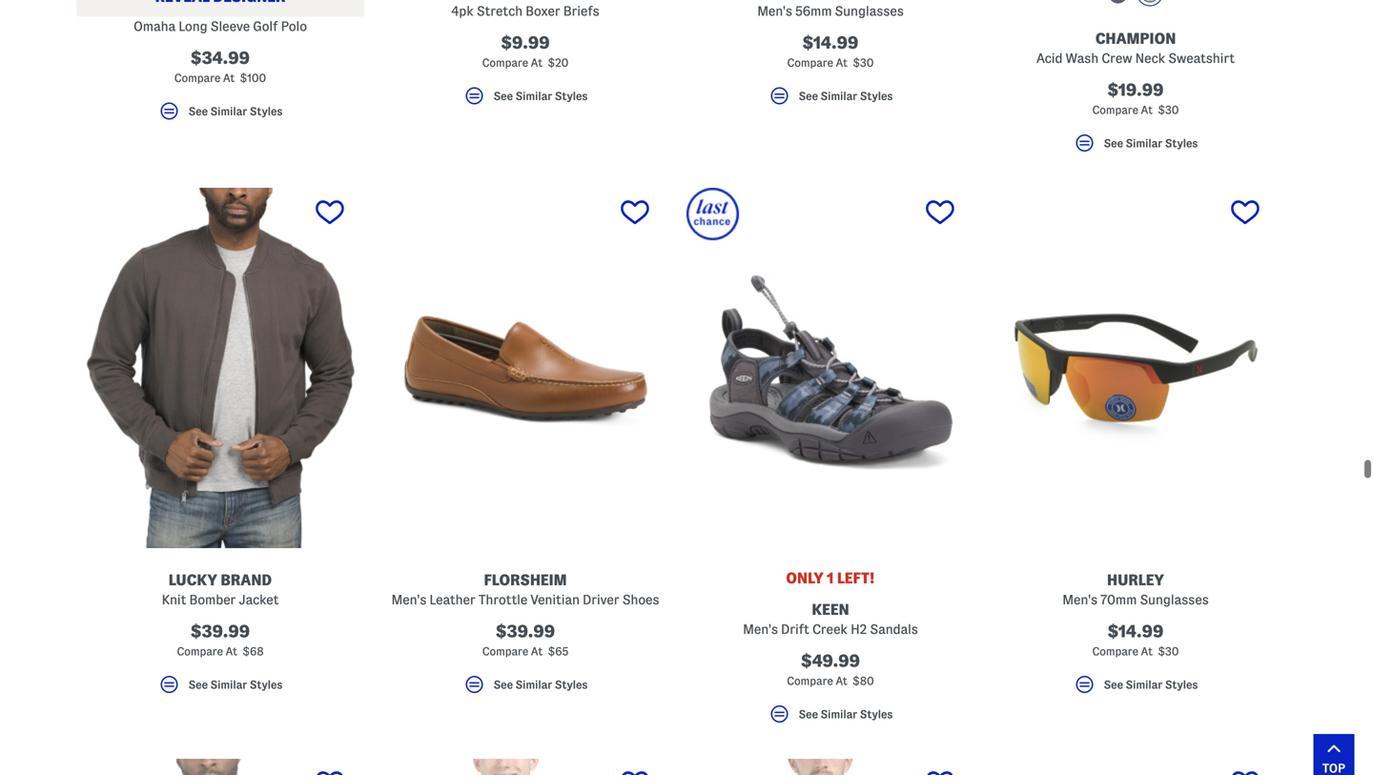 Task type: vqa. For each thing, say whether or not it's contained in the screenshot.
56mm
yes



Task type: locate. For each thing, give the bounding box(es) containing it.
men's inside keen men's drift creek h2 sandals
[[743, 622, 778, 637]]

styles inside 'hurley men's 56mm sunglasses $14.99 compare at              $30' element
[[860, 90, 893, 102]]

similar down $19.99 compare at              $30
[[1126, 137, 1163, 149]]

see similar styles inside reveal designer omaha long sleeve golf polo $34.99 compare at              $100 'element'
[[188, 105, 283, 117]]

$30 down men's 56mm sunglasses on the top of the page
[[853, 57, 874, 69]]

see down the $39.99 compare at              $65 at the bottom of page
[[494, 679, 513, 691]]

compare inside $9.99 compare at              $20
[[482, 57, 528, 69]]

similar inside florsheim men's leather throttle venitian driver shoes $39.99 compare at              $65 element
[[516, 679, 552, 691]]

see similar styles
[[494, 90, 588, 102], [799, 90, 893, 102], [188, 105, 283, 117], [1104, 137, 1198, 149], [188, 679, 283, 691], [494, 679, 588, 691], [1104, 679, 1198, 691], [799, 708, 893, 720]]

men's left 70mm on the bottom
[[1062, 593, 1098, 607]]

crew
[[1102, 51, 1132, 65]]

men's 56mm sunglasses
[[757, 4, 904, 18]]

sunglasses inside 'hurley men's 56mm sunglasses $14.99 compare at              $30' element
[[835, 4, 904, 18]]

compare down '$34.99'
[[174, 72, 220, 84]]

similar
[[516, 90, 552, 102], [821, 90, 857, 102], [210, 105, 247, 117], [1126, 137, 1163, 149], [210, 679, 247, 691], [516, 679, 552, 691], [1126, 679, 1163, 691], [821, 708, 857, 720]]

wash
[[1066, 51, 1099, 65]]

hurley
[[1107, 572, 1164, 588]]

see down $49.99 compare at              $80
[[799, 708, 818, 720]]

see similar styles down the $80
[[799, 708, 893, 720]]

1 horizontal spatial $14.99 compare at              $30
[[1092, 622, 1179, 658]]

see similar styles button down the $39.99 compare at              $65 at the bottom of page
[[381, 673, 669, 705]]

similar for see similar styles button underneath $34.99 compare at              $100
[[210, 105, 247, 117]]

florsheim men's leather throttle venitian driver shoes
[[391, 572, 659, 607]]

florsheim
[[484, 572, 567, 588]]

$14.99 compare at              $30 down men's 56mm sunglasses on the top of the page
[[787, 34, 874, 69]]

styles
[[555, 90, 588, 102], [860, 90, 893, 102], [250, 105, 283, 117], [1165, 137, 1198, 149], [250, 679, 283, 691], [555, 679, 588, 691], [1165, 679, 1198, 691], [860, 708, 893, 720]]

0 horizontal spatial $39.99
[[191, 622, 250, 641]]

$39.99 for lucky
[[191, 622, 250, 641]]

see similar styles button down $19.99 compare at              $30
[[992, 132, 1280, 163]]

see down $19.99 compare at              $30
[[1104, 137, 1123, 149]]

men's left 'drift'
[[743, 622, 778, 637]]

1 vertical spatial $14.99
[[1108, 622, 1164, 641]]

1 vertical spatial $30
[[1158, 104, 1179, 116]]

similar inside the fila 4pk stretch boxer briefs $9.99 compare at              $20 element
[[516, 90, 552, 102]]

1 vertical spatial $14.99 compare at              $30
[[1092, 622, 1179, 658]]

1 horizontal spatial $39.99
[[496, 622, 555, 641]]

keen men's drift creek h2 sandals $49.99 compare at              $80 element
[[687, 188, 975, 734]]

similar down men's 56mm sunglasses on the top of the page
[[821, 90, 857, 102]]

bomber
[[189, 593, 236, 607]]

hurley men's 56mm sunglasses $14.99 compare at              $30 element
[[687, 0, 975, 116]]

similar down 70mm on the bottom
[[1126, 679, 1163, 691]]

men's inside florsheim men's leather throttle venitian driver shoes
[[391, 593, 426, 607]]

similar for see similar styles button under $49.99 compare at              $80
[[821, 708, 857, 720]]

styles inside the lucky brand knit bomber jacket $39.99 compare at              $68 element
[[250, 679, 283, 691]]

1 $39.99 from the left
[[191, 622, 250, 641]]

$14.99 down 70mm on the bottom
[[1108, 622, 1164, 641]]

similar down $100 on the top of page
[[210, 105, 247, 117]]

compare left $68
[[177, 646, 223, 658]]

see down $39.99 compare at              $68
[[188, 679, 208, 691]]

only 1 left!
[[786, 570, 875, 587]]

$30
[[853, 57, 874, 69], [1158, 104, 1179, 116], [1158, 646, 1179, 658]]

$9.99
[[501, 34, 550, 52]]

see similar styles down men's 56mm sunglasses on the top of the page
[[799, 90, 893, 102]]

$34.99 compare at              $100
[[174, 49, 266, 84]]

see similar styles down $19.99 compare at              $30
[[1104, 137, 1198, 149]]

$80
[[853, 675, 874, 687]]

men's left the leather
[[391, 593, 426, 607]]

compare down throttle
[[482, 646, 528, 658]]

list box inside the champion acid wash crew neck sweatshirt $19.99 compare at              $30 element
[[1104, 0, 1168, 11]]

driver
[[583, 593, 619, 607]]

similar inside reveal designer omaha long sleeve golf polo $34.99 compare at              $100 'element'
[[210, 105, 247, 117]]

1 horizontal spatial sunglasses
[[1140, 593, 1209, 607]]

$14.99 compare at              $30 down 70mm on the bottom
[[1092, 622, 1179, 658]]

brand
[[221, 572, 272, 588]]

compare down 56mm
[[787, 57, 833, 69]]

compare
[[482, 57, 528, 69], [787, 57, 833, 69], [174, 72, 220, 84], [1092, 104, 1138, 116], [177, 646, 223, 658], [482, 646, 528, 658], [1092, 646, 1138, 658], [787, 675, 833, 687]]

$39.99 inside $39.99 compare at              $68
[[191, 622, 250, 641]]

$39.99 up $65
[[496, 622, 555, 641]]

compare inside $19.99 compare at              $30
[[1092, 104, 1138, 116]]

styles inside the champion acid wash crew neck sweatshirt $19.99 compare at              $30 element
[[1165, 137, 1198, 149]]

see down $9.99 compare at              $20
[[494, 90, 513, 102]]

$14.99 down men's 56mm sunglasses on the top of the page
[[802, 34, 859, 52]]

$14.99
[[802, 34, 859, 52], [1108, 622, 1164, 641]]

$39.99 down bomber
[[191, 622, 250, 641]]

compare down $9.99
[[482, 57, 528, 69]]

0 vertical spatial sunglasses
[[835, 4, 904, 18]]

$30 for $19.99
[[1158, 104, 1179, 116]]

$30 down $19.99
[[1158, 104, 1179, 116]]

hurley men's 70mm sunglasses $14.99 compare at              $30 element
[[992, 188, 1280, 705]]

$39.99 compare at              $68
[[177, 622, 264, 658]]

2 vertical spatial $30
[[1158, 646, 1179, 658]]

sunglasses
[[835, 4, 904, 18], [1140, 593, 1209, 607]]

see
[[494, 90, 513, 102], [799, 90, 818, 102], [188, 105, 208, 117], [1104, 137, 1123, 149], [188, 679, 208, 691], [494, 679, 513, 691], [1104, 679, 1123, 691], [799, 708, 818, 720]]

similar for see similar styles button below $9.99 compare at              $20
[[516, 90, 552, 102]]

men's leather throttle venitian driver shoes image
[[381, 188, 669, 548]]

sandals
[[870, 622, 918, 637]]

see similar styles down $20
[[494, 90, 588, 102]]

1 vertical spatial sunglasses
[[1140, 593, 1209, 607]]

$9.99 compare at              $20
[[482, 34, 569, 69]]

$30 down the hurley men's 70mm sunglasses
[[1158, 646, 1179, 658]]

men's for $14.99
[[1062, 593, 1098, 607]]

2 $39.99 from the left
[[496, 622, 555, 641]]

$39.99 inside the $39.99 compare at              $65
[[496, 622, 555, 641]]

sunglasses down the hurley
[[1140, 593, 1209, 607]]

similar inside the champion acid wash crew neck sweatshirt $19.99 compare at              $30 element
[[1126, 137, 1163, 149]]

styles inside reveal designer omaha long sleeve golf polo $34.99 compare at              $100 'element'
[[250, 105, 283, 117]]

see similar styles down $65
[[494, 679, 588, 691]]

$68
[[243, 646, 264, 658]]

0 vertical spatial $30
[[853, 57, 874, 69]]

similar inside hurley men's 70mm sunglasses $14.99 compare at              $30 element
[[1126, 679, 1163, 691]]

$39.99
[[191, 622, 250, 641], [496, 622, 555, 641]]

0 horizontal spatial sunglasses
[[835, 4, 904, 18]]

see similar styles inside keen men's drift creek h2 sandals $49.99 compare at              $80 element
[[799, 708, 893, 720]]

$39.99 for florsheim
[[496, 622, 555, 641]]

see down 56mm
[[799, 90, 818, 102]]

similar down $20
[[516, 90, 552, 102]]

acid
[[1036, 51, 1063, 65]]

compare down $49.99
[[787, 675, 833, 687]]

compare inside $39.99 compare at              $68
[[177, 646, 223, 658]]

similar down the $80
[[821, 708, 857, 720]]

styles inside the fila 4pk stretch boxer briefs $9.99 compare at              $20 element
[[555, 90, 588, 102]]

$49.99 compare at              $80
[[787, 652, 874, 687]]

0 vertical spatial $14.99
[[802, 34, 859, 52]]

see similar styles button
[[381, 84, 669, 116], [687, 84, 975, 116], [76, 100, 364, 131], [992, 132, 1280, 163], [76, 673, 364, 705], [381, 673, 669, 705], [992, 673, 1280, 705], [687, 703, 975, 734]]

see similar styles down $68
[[188, 679, 283, 691]]

men's
[[757, 4, 792, 18], [391, 593, 426, 607], [1062, 593, 1098, 607], [743, 622, 778, 637]]

similar down $65
[[516, 679, 552, 691]]

$14.99 compare at              $30
[[787, 34, 874, 69], [1092, 622, 1179, 658]]

styles inside florsheim men's leather throttle venitian driver shoes $39.99 compare at              $65 element
[[555, 679, 588, 691]]

compare down $19.99
[[1092, 104, 1138, 116]]

men's left 56mm
[[757, 4, 792, 18]]

see similar styles down 70mm on the bottom
[[1104, 679, 1198, 691]]

similar for see similar styles button underneath 70mm on the bottom
[[1126, 679, 1163, 691]]

0 horizontal spatial $14.99 compare at              $30
[[787, 34, 874, 69]]

56mm
[[795, 4, 832, 18]]

styles for see similar styles button under the $39.99 compare at              $65 at the bottom of page
[[555, 679, 588, 691]]

similar inside the lucky brand knit bomber jacket $39.99 compare at              $68 element
[[210, 679, 247, 691]]

styles inside hurley men's 70mm sunglasses $14.99 compare at              $30 element
[[1165, 679, 1198, 691]]

similar down $68
[[210, 679, 247, 691]]

similar for see similar styles button under the $39.99 compare at              $65 at the bottom of page
[[516, 679, 552, 691]]

similar inside 'hurley men's 56mm sunglasses $14.99 compare at              $30' element
[[821, 90, 857, 102]]

$30 for $14.99
[[1158, 646, 1179, 658]]

$39.99 compare at              $65
[[482, 622, 569, 658]]

0 vertical spatial $14.99 compare at              $30
[[787, 34, 874, 69]]

list box
[[1104, 0, 1168, 11]]

see down 70mm on the bottom
[[1104, 679, 1123, 691]]

knit
[[162, 593, 186, 607]]

see similar styles inside florsheim men's leather throttle venitian driver shoes $39.99 compare at              $65 element
[[494, 679, 588, 691]]

lucky
[[169, 572, 217, 588]]

men's inside the hurley men's 70mm sunglasses
[[1062, 593, 1098, 607]]

sunglasses right 56mm
[[835, 4, 904, 18]]

see inside the fila 4pk stretch boxer briefs $9.99 compare at              $20 element
[[494, 90, 513, 102]]

keen
[[812, 601, 849, 618]]

fila 4pk stretch boxer briefs $9.99 compare at              $20 element
[[381, 0, 669, 116]]

see inside keen men's drift creek h2 sandals $49.99 compare at              $80 element
[[799, 708, 818, 720]]

sleeve
[[211, 19, 250, 34]]

see similar styles down $100 on the top of page
[[188, 105, 283, 117]]

styles for see similar styles button below $9.99 compare at              $20
[[555, 90, 588, 102]]

neck
[[1135, 51, 1165, 65]]

see down $34.99 compare at              $100
[[188, 105, 208, 117]]

$30 inside $19.99 compare at              $30
[[1158, 104, 1179, 116]]

see similar styles button down $49.99 compare at              $80
[[687, 703, 975, 734]]

sweatshirt
[[1168, 51, 1235, 65]]

see similar styles button down men's 56mm sunglasses on the top of the page
[[687, 84, 975, 116]]

styles inside keen men's drift creek h2 sandals $49.99 compare at              $80 element
[[860, 708, 893, 720]]

similar inside keen men's drift creek h2 sandals $49.99 compare at              $80 element
[[821, 708, 857, 720]]



Task type: describe. For each thing, give the bounding box(es) containing it.
$49.99
[[801, 652, 860, 670]]

briefs
[[563, 4, 599, 18]]

only
[[786, 570, 824, 587]]

styles for see similar styles button under $19.99 compare at              $30
[[1165, 137, 1198, 149]]

lucky brand knit bomber jacket
[[162, 572, 279, 607]]

see inside the champion acid wash crew neck sweatshirt $19.99 compare at              $30 element
[[1104, 137, 1123, 149]]

golf
[[253, 19, 278, 34]]

$19.99 compare at              $30
[[1092, 81, 1179, 116]]

see similar styles inside 'hurley men's 56mm sunglasses $14.99 compare at              $30' element
[[799, 90, 893, 102]]

keen men's drift creek h2 sandals
[[743, 601, 918, 637]]

omaha
[[134, 19, 176, 34]]

styles for see similar styles button under $49.99 compare at              $80
[[860, 708, 893, 720]]

1
[[827, 570, 834, 587]]

1 horizontal spatial $14.99
[[1108, 622, 1164, 641]]

styles for see similar styles button underneath $34.99 compare at              $100
[[250, 105, 283, 117]]

70mm
[[1101, 593, 1137, 607]]

$19.99
[[1108, 81, 1164, 99]]

$100
[[240, 72, 266, 84]]

jacket
[[239, 593, 279, 607]]

champion acid wash crew neck sweatshirt $19.99 compare at              $30 element
[[992, 0, 1280, 163]]

styles for see similar styles button underneath men's 56mm sunglasses on the top of the page
[[860, 90, 893, 102]]

men's 70mm sunglasses image
[[992, 188, 1280, 548]]

compare inside $49.99 compare at              $80
[[787, 675, 833, 687]]

see similar styles button down $9.99 compare at              $20
[[381, 84, 669, 116]]

h2
[[851, 622, 867, 637]]

0 horizontal spatial $14.99
[[802, 34, 859, 52]]

4pk stretch boxer briefs
[[451, 4, 599, 18]]

polo
[[281, 19, 307, 34]]

see inside the lucky brand knit bomber jacket $39.99 compare at              $68 element
[[188, 679, 208, 691]]

reveal designer omaha long sleeve golf polo $34.99 compare at              $100 element
[[76, 0, 364, 131]]

see similar styles button down 70mm on the bottom
[[992, 673, 1280, 705]]

see inside 'hurley men's 56mm sunglasses $14.99 compare at              $30' element
[[799, 90, 818, 102]]

drift
[[781, 622, 809, 637]]

shoes
[[622, 593, 659, 607]]

men's for $39.99
[[391, 593, 426, 607]]

see similar styles button down $34.99 compare at              $100
[[76, 100, 364, 131]]

4pk
[[451, 4, 474, 18]]

see similar styles inside the lucky brand knit bomber jacket $39.99 compare at              $68 element
[[188, 679, 283, 691]]

styles for see similar styles button underneath 70mm on the bottom
[[1165, 679, 1198, 691]]

see inside hurley men's 70mm sunglasses $14.99 compare at              $30 element
[[1104, 679, 1123, 691]]

creek
[[812, 622, 848, 637]]

see similar styles inside the fila 4pk stretch boxer briefs $9.99 compare at              $20 element
[[494, 90, 588, 102]]

hurley men's 70mm sunglasses
[[1062, 572, 1209, 607]]

lucky brand knit bomber jacket $39.99 compare at              $68 element
[[76, 188, 364, 705]]

compare down 70mm on the bottom
[[1092, 646, 1138, 658]]

styles for see similar styles button below $39.99 compare at              $68
[[250, 679, 283, 691]]

long
[[179, 19, 207, 34]]

boxer
[[526, 4, 560, 18]]

similar for see similar styles button underneath men's 56mm sunglasses on the top of the page
[[821, 90, 857, 102]]

left!
[[837, 570, 875, 587]]

champion
[[1095, 30, 1176, 47]]

stretch
[[477, 4, 523, 18]]

men's for $49.99
[[743, 622, 778, 637]]

$20
[[548, 57, 569, 69]]

similar for see similar styles button under $19.99 compare at              $30
[[1126, 137, 1163, 149]]

champion acid wash crew neck sweatshirt
[[1036, 30, 1235, 65]]

leather
[[429, 593, 475, 607]]

$34.99
[[191, 49, 250, 67]]

see inside florsheim men's leather throttle venitian driver shoes $39.99 compare at              $65 element
[[494, 679, 513, 691]]

men's drift creek h2 sandals image
[[687, 188, 975, 548]]

sunglasses inside the hurley men's 70mm sunglasses
[[1140, 593, 1209, 607]]

$65
[[548, 646, 569, 658]]

florsheim men's leather throttle venitian driver shoes $39.99 compare at              $65 element
[[381, 188, 669, 705]]

see similar styles inside the champion acid wash crew neck sweatshirt $19.99 compare at              $30 element
[[1104, 137, 1198, 149]]

see similar styles inside hurley men's 70mm sunglasses $14.99 compare at              $30 element
[[1104, 679, 1198, 691]]

throttle
[[478, 593, 528, 607]]

compare inside $34.99 compare at              $100
[[174, 72, 220, 84]]

similar for see similar styles button below $39.99 compare at              $68
[[210, 679, 247, 691]]

omaha long sleeve golf polo
[[134, 19, 307, 34]]

see similar styles button down $39.99 compare at              $68
[[76, 673, 364, 705]]

knit bomber jacket image
[[76, 188, 364, 548]]

compare inside the $39.99 compare at              $65
[[482, 646, 528, 658]]

see inside reveal designer omaha long sleeve golf polo $34.99 compare at              $100 'element'
[[188, 105, 208, 117]]

venitian
[[531, 593, 580, 607]]



